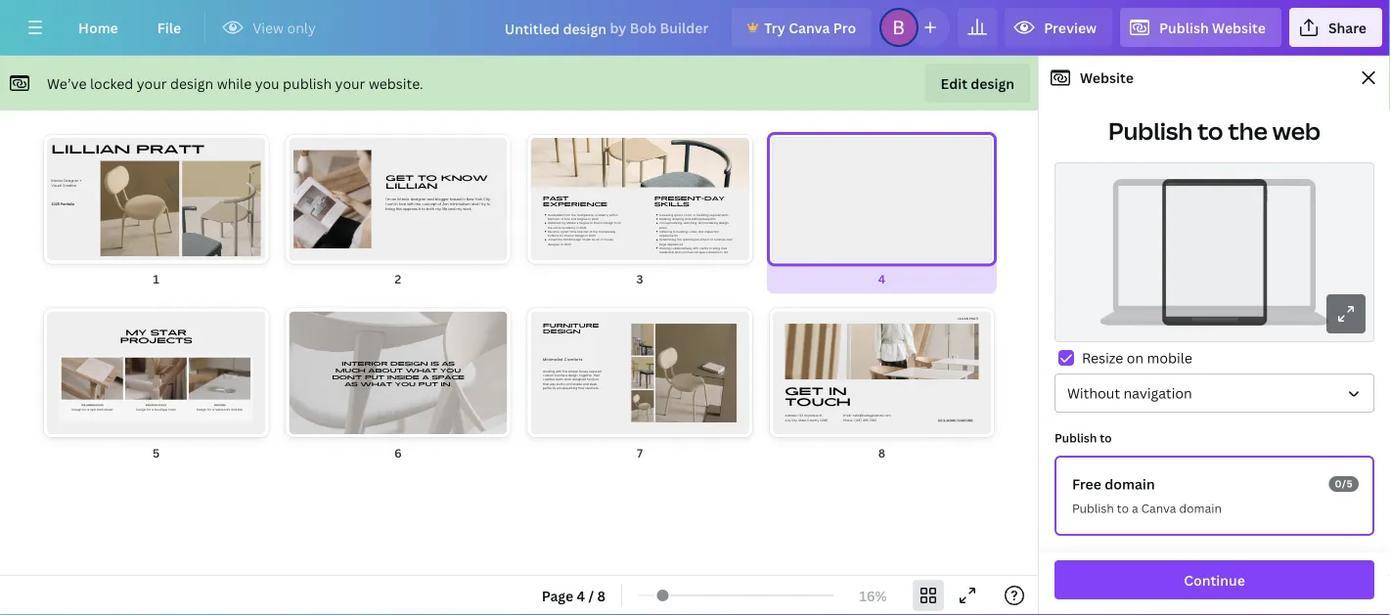 Task type: describe. For each thing, give the bounding box(es) containing it.
(123)
[[854, 419, 862, 424]]

1 vertical spatial 2020
[[592, 217, 599, 222]]

1 vertical spatial conceptualizing,
[[660, 221, 683, 226]]

2 horizontal spatial life
[[806, 288, 819, 304]]

+
[[79, 178, 82, 184]]

1 horizontal spatial i
[[479, 201, 480, 207]]

1 vertical spatial dreams
[[753, 288, 790, 304]]

0 horizontal spatial institute
[[205, 232, 243, 247]]

furniture design
[[543, 322, 599, 335]]

phone:
[[843, 419, 853, 424]]

while
[[217, 74, 252, 92]]

0 vertical spatial present-
[[569, 101, 738, 124]]

1 vertical spatial present-
[[655, 195, 705, 202]]

0 horizontal spatial large
[[585, 260, 610, 275]]

of inside i'm an interior designer and blogger based in new york city. i am in love with the concept of zen minimalism and i try to bring this approach to both my life and my work.
[[438, 201, 441, 207]]

1 vertical spatial experience
[[543, 201, 608, 208]]

2
[[395, 271, 401, 287]]

0 vertical spatial joined
[[548, 238, 557, 243]]

on
[[1127, 349, 1144, 367]]

try canva pro
[[765, 18, 856, 37]]

the inside i'm an interior designer and blogger based in new york city. i am in love with the concept of zen minimalism and i try to bring this approach to both my life and my work.
[[415, 201, 421, 207]]

life inside i'm an interior designer and blogger based in new york city. i am in love with the concept of zen minimalism and i try to bring this approach to both my life and my work.
[[442, 206, 447, 212]]

publish website button
[[1121, 8, 1282, 47]]

1 horizontal spatial assessing
[[660, 213, 674, 218]]

star
[[151, 328, 187, 337]]

pratt
[[136, 142, 205, 156]]

1 horizontal spatial studio
[[583, 238, 591, 243]]

5
[[153, 445, 160, 461]]

1 horizontal spatial what
[[406, 368, 437, 374]]

i inside minimalist comforts working with the amber house required custom furniture design. together, their creative team and i designed furniture that was both comfortable and sleek, perfectly encapsulating their aesthetic.
[[571, 378, 572, 383]]

16% button
[[842, 580, 905, 612]]

beauvois
[[146, 403, 158, 407]]

st.
[[819, 414, 823, 419]]

0 horizontal spatial blueprints
[[702, 217, 716, 222]]

design.
[[568, 374, 579, 379]]

1 vertical spatial room,
[[685, 213, 693, 218]]

with inside minimalist comforts working with the amber house required custom furniture design. together, their creative team and i designed furniture that was both comfortable and sleek, perfectly encapsulating their aesthetic.
[[556, 369, 562, 374]]

preview button
[[1005, 8, 1113, 47]]

builder
[[660, 19, 709, 38]]

view
[[253, 18, 284, 37]]

interior designer + visual creative
[[51, 178, 82, 189]]

0 horizontal spatial experience
[[189, 120, 408, 142]]

sleek,
[[590, 382, 598, 387]]

3
[[637, 271, 644, 287]]

1 vertical spatial skills
[[655, 201, 690, 208]]

1 vertical spatial present-day skills
[[655, 195, 725, 208]]

preview
[[1044, 18, 1097, 37]]

16%
[[860, 587, 887, 605]]

anywhere
[[804, 414, 819, 419]]

free
[[1073, 475, 1102, 494]]

locked
[[90, 74, 133, 92]]

blogger
[[435, 196, 449, 202]]

1 horizontal spatial put
[[418, 381, 438, 388]]

try
[[765, 18, 786, 37]]

comforts
[[565, 357, 583, 363]]

design for a spa and retreat the amber house design for a boutique hotel beauvois place design for a restaurant and bar frucinni
[[72, 403, 243, 413]]

lillian inside get to know lillian
[[386, 181, 437, 191]]

house
[[579, 369, 588, 374]]

let's work together address: 123 anywhere st. any city, state, country 12345 phone: (123) 456 7890 email: hello@reallygreatsite.com
[[785, 414, 973, 424]]

0 vertical spatial large
[[660, 242, 667, 247]]

1 horizontal spatial graduated from the trempleway academy with a bachelor of fine arts degree in 2020 obtained my master's degree in interior design from the same academy in 2022 became a part-time teacher at the trempleway institute for interior design in 2023 joined the dxcb design studio as an in-house designer in 2023
[[548, 213, 622, 247]]

i'm
[[386, 196, 391, 202]]

0 horizontal spatial past experience
[[189, 101, 408, 142]]

1 horizontal spatial appliances
[[668, 242, 683, 247]]

any
[[785, 418, 791, 423]]

0 vertical spatial dxcb
[[564, 238, 571, 243]]

1 horizontal spatial academy
[[595, 213, 609, 218]]

1 vertical spatial space,
[[674, 213, 684, 218]]

a inside interior design is as much about what you don't put inside a space as what you put in.
[[422, 374, 429, 381]]

1 horizontal spatial part-
[[563, 230, 571, 234]]

resize
[[1082, 349, 1124, 367]]

we've locked your design while you publish your website.
[[47, 74, 423, 92]]

0 horizontal spatial at
[[348, 217, 357, 233]]

my inside my star projects
[[126, 328, 147, 337]]

publish to
[[1055, 430, 1112, 446]]

6
[[394, 445, 402, 461]]

0 horizontal spatial inspection
[[705, 230, 719, 234]]

1 horizontal spatial graduated
[[548, 213, 563, 218]]

with inside i'm an interior designer and blogger based in new york city. i am in love with the concept of zen minimalism and i try to bring this approach to both my life and my work.
[[407, 201, 414, 207]]

creative
[[62, 183, 76, 189]]

1 vertical spatial past
[[543, 195, 569, 202]]

1 horizontal spatial determining
[[660, 238, 677, 243]]

0 horizontal spatial graduated from the trempleway academy with a bachelor of fine arts degree in 2020 obtained my master's degree in interior design from the same academy in 2022 became a part-time teacher at the trempleway institute for interior design in 2023 joined the dxcb design studio as an in-house designer in 2023
[[205, 161, 456, 275]]

2 vertical spatial bring
[[768, 274, 793, 290]]

0 horizontal spatial dreams
[[709, 250, 720, 255]]

in inside get in touch
[[829, 385, 847, 398]]

address:
[[785, 414, 798, 419]]

0 horizontal spatial an
[[370, 246, 383, 261]]

boutique
[[155, 408, 168, 413]]

0 vertical spatial master's
[[271, 189, 310, 205]]

0 vertical spatial placement
[[695, 238, 710, 243]]

0 vertical spatial room,
[[670, 161, 698, 176]]

7890
[[870, 419, 877, 424]]

1 horizontal spatial adhering
[[660, 230, 672, 234]]

free domain
[[1073, 475, 1155, 494]]

state,
[[799, 418, 807, 423]]

amber
[[569, 369, 579, 374]]

0 horizontal spatial you
[[255, 74, 280, 92]]

1 vertical spatial drawing,
[[673, 217, 684, 222]]

1 horizontal spatial became
[[548, 230, 560, 234]]

1 horizontal spatial plans
[[660, 226, 667, 230]]

2 horizontal spatial working
[[660, 246, 671, 251]]

portfolio
[[61, 202, 75, 207]]

comfortable
[[564, 382, 582, 387]]

0 vertical spatial sketching,
[[667, 189, 714, 205]]

resize on mobile
[[1082, 349, 1193, 367]]

minimalism
[[450, 201, 470, 207]]

1 horizontal spatial master's
[[567, 221, 579, 226]]

page
[[542, 587, 574, 605]]

0 vertical spatial blueprints
[[730, 175, 778, 190]]

navigation
[[1124, 384, 1193, 403]]

york
[[475, 196, 482, 202]]

1 horizontal spatial inspection
[[739, 217, 788, 233]]

0 horizontal spatial clients
[[700, 246, 709, 251]]

is
[[431, 361, 439, 367]]

share button
[[1290, 8, 1383, 47]]

1 vertical spatial studio
[[323, 246, 353, 261]]

1 horizontal spatial you
[[395, 381, 416, 388]]

4 inside button
[[577, 587, 585, 605]]

0 horizontal spatial what
[[360, 381, 392, 388]]

inside
[[387, 374, 419, 381]]

i'm an interior designer and blogger based in new york city. i am in love with the concept of zen minimalism and i try to bring this approach to both my life and my work.
[[386, 196, 491, 212]]

0 vertical spatial fine
[[263, 175, 282, 190]]

0 horizontal spatial teacher
[[307, 217, 345, 233]]

restaurant
[[215, 408, 230, 413]]

0 horizontal spatial past
[[189, 101, 277, 124]]

1 horizontal spatial builiding
[[713, 161, 754, 176]]

0 vertical spatial house
[[605, 238, 614, 243]]

we've
[[47, 74, 87, 92]]

love
[[399, 201, 406, 207]]

untitled design by bob builder
[[505, 19, 709, 38]]

1 vertical spatial clients
[[722, 274, 752, 290]]

0 vertical spatial arts
[[285, 175, 303, 190]]

1 vertical spatial commercial
[[659, 288, 717, 304]]

1 horizontal spatial arts
[[571, 217, 577, 222]]

1
[[153, 271, 159, 287]]

1 horizontal spatial bring
[[713, 246, 721, 251]]

get in touch
[[785, 385, 851, 408]]

to inside get to know lillian
[[418, 174, 437, 183]]

1 vertical spatial canva
[[1142, 500, 1177, 517]]

country
[[808, 418, 819, 423]]

amber
[[86, 403, 95, 407]]

continue
[[1184, 571, 1246, 590]]

let's
[[938, 418, 946, 423]]

1 vertical spatial editing
[[692, 217, 701, 222]]

new
[[466, 196, 474, 202]]

city,
[[792, 418, 798, 423]]

publish for publish to a canva domain
[[1073, 500, 1115, 517]]

1 vertical spatial joined
[[205, 246, 237, 261]]

spa
[[90, 408, 96, 413]]

touch
[[785, 395, 851, 408]]

perfectly
[[543, 386, 556, 391]]

1 horizontal spatial same
[[553, 226, 561, 230]]

1 horizontal spatial life
[[724, 250, 728, 255]]

0 horizontal spatial adhering
[[585, 217, 628, 233]]

together,
[[579, 374, 593, 379]]

without navigation
[[1068, 384, 1193, 403]]

team
[[556, 378, 564, 383]]

1 vertical spatial lillian
[[958, 317, 969, 322]]

0 horizontal spatial residential
[[585, 288, 634, 304]]

0 vertical spatial space,
[[636, 161, 667, 176]]

0 vertical spatial obtained
[[205, 189, 250, 205]]

0 horizontal spatial plans
[[585, 203, 611, 219]]

approach
[[403, 206, 421, 212]]

interior inside interior design is as much about what you don't put inside a space as what you put in.
[[342, 361, 388, 367]]

place
[[159, 403, 166, 407]]

design inside interior design is as much about what you don't put inside a space as what you put in.
[[390, 361, 428, 367]]

1 vertical spatial builiding
[[697, 213, 709, 218]]

1 vertical spatial sketching,
[[684, 221, 698, 226]]

publish for publish website
[[1160, 18, 1209, 37]]

0 vertical spatial conceptualizing,
[[585, 189, 664, 205]]

0 horizontal spatial determining
[[585, 246, 643, 261]]

much
[[335, 368, 366, 374]]

space inside interior design is as much about what you don't put inside a space as what you put in.
[[432, 374, 465, 381]]

design inside "main" menu bar
[[563, 19, 607, 38]]

projects
[[120, 336, 192, 345]]

1 vertical spatial house
[[400, 246, 429, 261]]

get for get to know lillian
[[386, 174, 414, 183]]

publish
[[283, 74, 332, 92]]

0 horizontal spatial academy
[[254, 203, 300, 219]]

the inside design for a spa and retreat the amber house design for a boutique hotel beauvois place design for a restaurant and bar frucinni
[[81, 403, 86, 407]]



Task type: locate. For each thing, give the bounding box(es) containing it.
1 horizontal spatial house
[[400, 246, 429, 261]]

8 inside button
[[598, 587, 606, 605]]

8 down let's work together address: 123 anywhere st. any city, state, country 12345 phone: (123) 456 7890 email: hello@reallygreatsite.com
[[879, 445, 886, 461]]

publish inside publish website dropdown button
[[1160, 18, 1209, 37]]

bar
[[238, 408, 243, 413]]

get inside get in touch
[[785, 385, 823, 398]]

123
[[799, 414, 803, 419]]

1 horizontal spatial dxcb
[[564, 238, 571, 243]]

domain up continue
[[1180, 500, 1222, 517]]

past experience down publish
[[189, 101, 408, 142]]

plans
[[585, 203, 611, 219], [660, 226, 667, 230]]

2020
[[355, 175, 379, 190], [592, 217, 599, 222]]

domain up "publish to a canva domain"
[[1105, 475, 1155, 494]]

edit design button
[[925, 64, 1031, 103]]

0 vertical spatial past
[[189, 101, 277, 124]]

get up interior
[[386, 174, 414, 183]]

0 vertical spatial get
[[386, 174, 414, 183]]

you up in.
[[440, 368, 461, 374]]

4
[[879, 271, 886, 287], [577, 587, 585, 605]]

publish for publish to
[[1055, 430, 1098, 446]]

builiding
[[713, 161, 754, 176], [697, 213, 709, 218]]

0 vertical spatial both
[[426, 206, 434, 212]]

1 horizontal spatial past experience
[[543, 195, 608, 208]]

bring inside i'm an interior designer and blogger based in new york city. i am in love with the concept of zen minimalism and i try to bring this approach to both my life and my work.
[[386, 206, 395, 212]]

designer
[[64, 178, 78, 184]]

experience down publish
[[189, 120, 408, 142]]

0 vertical spatial plans
[[585, 203, 611, 219]]

0 vertical spatial or
[[701, 161, 710, 176]]

past experience right city.
[[543, 195, 608, 208]]

1 vertical spatial 8
[[598, 587, 606, 605]]

0 vertical spatial graduated
[[205, 161, 258, 176]]

same
[[224, 203, 251, 219], [553, 226, 561, 230]]

file
[[157, 18, 181, 37]]

0 vertical spatial academy
[[366, 161, 412, 176]]

0 vertical spatial bachelor
[[205, 175, 247, 190]]

what
[[406, 368, 437, 374], [360, 381, 392, 388]]

12345
[[820, 418, 828, 423]]

1 vertical spatial space
[[720, 288, 750, 304]]

1 horizontal spatial 2020
[[592, 217, 599, 222]]

1 your from the left
[[137, 74, 167, 92]]

0 horizontal spatial part-
[[258, 217, 283, 233]]

canva down free domain at bottom right
[[1142, 500, 1177, 517]]

house inside design for a spa and retreat the amber house design for a boutique hotel beauvois place design for a restaurant and bar frucinni
[[96, 403, 104, 407]]

0 horizontal spatial or
[[694, 213, 696, 218]]

hello@reallygreatsite.com
[[853, 414, 891, 419]]

design inside the furniture design
[[543, 328, 581, 335]]

1 horizontal spatial your
[[335, 74, 365, 92]]

publish for publish to the web
[[1109, 115, 1193, 147]]

building
[[644, 217, 682, 233], [677, 230, 688, 234]]

0 horizontal spatial fine
[[263, 175, 282, 190]]

2 your from the left
[[335, 74, 365, 92]]

day
[[738, 101, 808, 124], [705, 195, 725, 202]]

0 vertical spatial commercial
[[681, 250, 698, 255]]

city.
[[483, 196, 491, 202]]

0 horizontal spatial joined
[[205, 246, 237, 261]]

canva right try
[[789, 18, 830, 37]]

region
[[1056, 163, 1374, 341]]

for
[[246, 232, 259, 247], [560, 234, 564, 238], [83, 408, 86, 413], [147, 408, 151, 413], [208, 408, 211, 413]]

website
[[1213, 18, 1266, 37], [1081, 68, 1134, 87]]

0 vertical spatial space
[[699, 250, 708, 255]]

bob
[[630, 19, 657, 38]]

studio
[[583, 238, 591, 243], [323, 246, 353, 261]]

0 horizontal spatial assessing
[[585, 161, 633, 176]]

designer
[[411, 196, 426, 202], [548, 242, 560, 247], [205, 260, 247, 275]]

1 vertical spatial get
[[785, 385, 823, 398]]

7
[[637, 445, 643, 461]]

0 vertical spatial residential
[[660, 250, 674, 255]]

0 vertical spatial dreams
[[709, 250, 720, 255]]

both inside minimalist comforts working with the amber house required custom furniture design. together, their creative team and i designed furniture that was both comfortable and sleek, perfectly encapsulating their aesthetic.
[[557, 382, 563, 387]]

lillian left pratt
[[958, 317, 969, 322]]

1 horizontal spatial both
[[557, 382, 563, 387]]

0 vertical spatial canva
[[789, 18, 830, 37]]

publish to the web
[[1109, 115, 1321, 147]]

1 vertical spatial or
[[694, 213, 696, 218]]

1 vertical spatial bring
[[713, 246, 721, 251]]

0 horizontal spatial same
[[224, 203, 251, 219]]

past right city.
[[543, 195, 569, 202]]

0 horizontal spatial rendering
[[705, 221, 718, 226]]

drawing,
[[629, 175, 670, 190], [673, 217, 684, 222]]

my star projects
[[120, 328, 192, 345]]

was
[[550, 382, 556, 387]]

0 horizontal spatial builiding
[[697, 213, 709, 218]]

0 vertical spatial rendering
[[739, 189, 785, 205]]

2 vertical spatial an
[[370, 246, 383, 261]]

0 vertical spatial skills
[[569, 120, 687, 142]]

to
[[1198, 115, 1224, 147], [418, 174, 437, 183], [487, 201, 490, 207], [422, 206, 425, 212], [631, 217, 641, 233], [673, 230, 676, 234], [710, 246, 712, 251], [721, 250, 723, 255], [755, 274, 765, 290], [793, 288, 803, 304], [1100, 430, 1112, 446], [1117, 500, 1129, 517]]

0 horizontal spatial time
[[283, 217, 304, 233]]

optimal
[[683, 238, 694, 243], [664, 246, 701, 261]]

know
[[441, 174, 488, 183]]

put left in.
[[418, 381, 438, 388]]

0 vertical spatial website
[[1213, 18, 1266, 37]]

appliances
[[668, 242, 683, 247], [613, 260, 666, 275]]

try canva pro button
[[731, 8, 872, 47]]

your
[[137, 74, 167, 92], [335, 74, 365, 92]]

conceptualizing,
[[585, 189, 664, 205], [660, 221, 683, 226]]

dxcb
[[564, 238, 571, 243], [259, 246, 285, 261]]

1 vertical spatial 2022
[[580, 226, 587, 230]]

designer right 1
[[205, 260, 247, 275]]

obtained
[[205, 189, 250, 205], [548, 221, 561, 226]]

codes
[[685, 217, 714, 233], [689, 230, 698, 234]]

an
[[392, 196, 396, 202], [596, 238, 600, 243], [370, 246, 383, 261]]

0 horizontal spatial drawing,
[[629, 175, 670, 190]]

canva inside button
[[789, 18, 830, 37]]

graduated
[[205, 161, 258, 176], [548, 213, 563, 218]]

with
[[415, 161, 435, 176], [407, 201, 414, 207], [610, 213, 615, 218], [693, 246, 699, 251], [699, 274, 719, 290], [556, 369, 562, 374]]

lillian up interior
[[386, 181, 437, 191]]

domain
[[1105, 475, 1155, 494], [1180, 500, 1222, 517]]

interior design is as much about what you don't put inside a space as what you put in. button
[[289, 312, 507, 462]]

2023
[[345, 232, 368, 247], [589, 234, 596, 238], [564, 242, 571, 247], [261, 260, 285, 275]]

0 vertical spatial an
[[392, 196, 396, 202]]

1 vertical spatial placement
[[704, 246, 756, 261]]

clients
[[700, 246, 709, 251], [722, 274, 752, 290]]

get for get in touch
[[785, 385, 823, 398]]

edit
[[941, 74, 968, 92]]

1 vertical spatial same
[[553, 226, 561, 230]]

0 horizontal spatial dxcb
[[259, 246, 285, 261]]

2 horizontal spatial bring
[[768, 274, 793, 290]]

1 vertical spatial what
[[360, 381, 392, 388]]

Without navigation button
[[1055, 374, 1375, 413]]

0 horizontal spatial bring
[[386, 206, 395, 212]]

/
[[589, 587, 594, 605]]

designer inside i'm an interior designer and blogger based in new york city. i am in love with the concept of zen minimalism and i try to bring this approach to both my life and my work.
[[411, 196, 426, 202]]

hotel
[[169, 408, 176, 413]]

0 horizontal spatial get
[[386, 174, 414, 183]]

email:
[[843, 414, 852, 419]]

2 vertical spatial space
[[432, 374, 465, 381]]

an inside i'm an interior designer and blogger based in new york city. i am in love with the concept of zen minimalism and i try to bring this approach to both my life and my work.
[[392, 196, 396, 202]]

aesthetic.
[[586, 386, 600, 391]]

past
[[189, 101, 277, 124], [543, 195, 569, 202]]

present-
[[569, 101, 738, 124], [655, 195, 705, 202]]

website inside dropdown button
[[1213, 18, 1266, 37]]

became
[[205, 217, 245, 233], [548, 230, 560, 234]]

based
[[450, 196, 461, 202]]

designer up the furniture design on the bottom left of page
[[548, 242, 560, 247]]

1 vertical spatial plans
[[660, 226, 667, 230]]

without
[[1068, 384, 1121, 403]]

0 vertical spatial experience
[[189, 120, 408, 142]]

inspection
[[739, 217, 788, 233], [705, 230, 719, 234]]

experience right city.
[[543, 201, 608, 208]]

0 horizontal spatial lillian
[[386, 181, 437, 191]]

1 vertical spatial life
[[724, 250, 728, 255]]

teacher
[[307, 217, 345, 233], [578, 230, 589, 234]]

designer up approach in the top of the page
[[411, 196, 426, 202]]

0 vertical spatial domain
[[1105, 475, 1155, 494]]

1 vertical spatial you
[[440, 368, 461, 374]]

website left share dropdown button at right
[[1213, 18, 1266, 37]]

i left try
[[479, 201, 480, 207]]

and
[[673, 175, 692, 190], [717, 189, 736, 205], [427, 196, 434, 202], [471, 201, 478, 207], [448, 206, 455, 212], [685, 217, 691, 222], [717, 217, 736, 233], [698, 221, 704, 226], [698, 230, 704, 234], [727, 238, 732, 243], [814, 246, 833, 261], [675, 250, 681, 255], [638, 288, 656, 304], [565, 378, 570, 383], [583, 382, 589, 387], [97, 408, 102, 413], [231, 408, 237, 413]]

what down is
[[406, 368, 437, 374]]

0/5
[[1335, 478, 1354, 491]]

this
[[396, 206, 402, 212]]

what down about
[[360, 381, 392, 388]]

space
[[699, 250, 708, 255], [720, 288, 750, 304], [432, 374, 465, 381]]

i left the am
[[386, 201, 387, 207]]

your right publish
[[335, 74, 365, 92]]

1 vertical spatial obtained
[[548, 221, 561, 226]]

both inside i'm an interior designer and blogger based in new york city. i am in love with the concept of zen minimalism and i try to bring this approach to both my life and my work.
[[426, 206, 434, 212]]

0 horizontal spatial 4
[[577, 587, 585, 605]]

put down about
[[365, 374, 384, 381]]

0 vertical spatial you
[[255, 74, 280, 92]]

1 vertical spatial academy
[[562, 226, 576, 230]]

furniture
[[714, 238, 726, 243], [771, 246, 811, 261], [543, 322, 599, 329], [555, 374, 567, 379], [587, 378, 599, 383]]

home
[[78, 18, 118, 37]]

trempleway
[[305, 161, 363, 176], [577, 213, 594, 218], [379, 217, 437, 233], [599, 230, 616, 234]]

1 vertical spatial domain
[[1180, 500, 1222, 517]]

i left designed
[[571, 378, 572, 383]]

1 vertical spatial fine
[[565, 217, 570, 222]]

1 vertical spatial optimal
[[664, 246, 701, 261]]

0 vertical spatial studio
[[583, 238, 591, 243]]

minimalist
[[543, 357, 563, 363]]

view only status
[[214, 16, 326, 39]]

1 horizontal spatial time
[[571, 230, 577, 234]]

put
[[365, 374, 384, 381], [418, 381, 438, 388]]

creative
[[543, 378, 555, 383]]

2 vertical spatial working
[[543, 369, 555, 374]]

determining
[[660, 238, 677, 243], [585, 246, 643, 261]]

visual
[[51, 183, 61, 189]]

0 vertical spatial assessing
[[585, 161, 633, 176]]

8 right '/'
[[598, 587, 606, 605]]

1 horizontal spatial 4
[[879, 271, 886, 287]]

1 horizontal spatial space
[[699, 250, 708, 255]]

1 horizontal spatial at
[[590, 230, 593, 234]]

working
[[660, 246, 671, 251], [585, 274, 623, 290], [543, 369, 555, 374]]

continue button
[[1055, 561, 1375, 600]]

website down 'preview'
[[1081, 68, 1134, 87]]

blueprints
[[730, 175, 778, 190], [702, 217, 716, 222]]

1 vertical spatial residential
[[585, 288, 634, 304]]

the
[[563, 369, 568, 374]]

0 horizontal spatial 2022
[[314, 203, 337, 219]]

you down inside in the left of the page
[[395, 381, 416, 388]]

present-day skills
[[569, 101, 808, 142], [655, 195, 725, 208]]

interior inside interior designer + visual creative
[[51, 178, 63, 184]]

that
[[543, 382, 549, 387]]

your right locked
[[137, 74, 167, 92]]

0 vertical spatial optimal
[[683, 238, 694, 243]]

1 horizontal spatial joined
[[548, 238, 557, 243]]

past down while
[[189, 101, 277, 124]]

1 horizontal spatial domain
[[1180, 500, 1222, 517]]

both right was
[[557, 382, 563, 387]]

0 horizontal spatial appliances
[[613, 260, 666, 275]]

2 vertical spatial designer
[[205, 260, 247, 275]]

1 vertical spatial bachelor
[[548, 217, 560, 222]]

bachelor
[[205, 175, 247, 190], [548, 217, 560, 222]]

0 vertical spatial drawing,
[[629, 175, 670, 190]]

0 vertical spatial appliances
[[668, 242, 683, 247]]

you right while
[[255, 74, 280, 92]]

working inside minimalist comforts working with the amber house required custom furniture design. together, their creative team and i designed furniture that was both comfortable and sleek, perfectly encapsulating their aesthetic.
[[543, 369, 555, 374]]

get inside get to know lillian
[[386, 174, 414, 183]]

get up 123
[[785, 385, 823, 398]]

both left zen
[[426, 206, 434, 212]]

0 vertical spatial builiding
[[713, 161, 754, 176]]

main menu bar
[[0, 0, 1391, 56]]

graduated from the trempleway academy with a bachelor of fine arts degree in 2020 obtained my master's degree in interior design from the same academy in 2022 became a part-time teacher at the trempleway institute for interior design in 2023 joined the dxcb design studio as an in-house designer in 2023
[[205, 161, 456, 275], [548, 213, 622, 247]]

file button
[[142, 8, 197, 47]]

mobile
[[1148, 349, 1193, 367]]

1 vertical spatial 4
[[577, 587, 585, 605]]

page 4 / 8 button
[[534, 580, 614, 612]]

in-
[[601, 238, 605, 243], [386, 246, 400, 261]]



Task type: vqa. For each thing, say whether or not it's contained in the screenshot.
right house
yes



